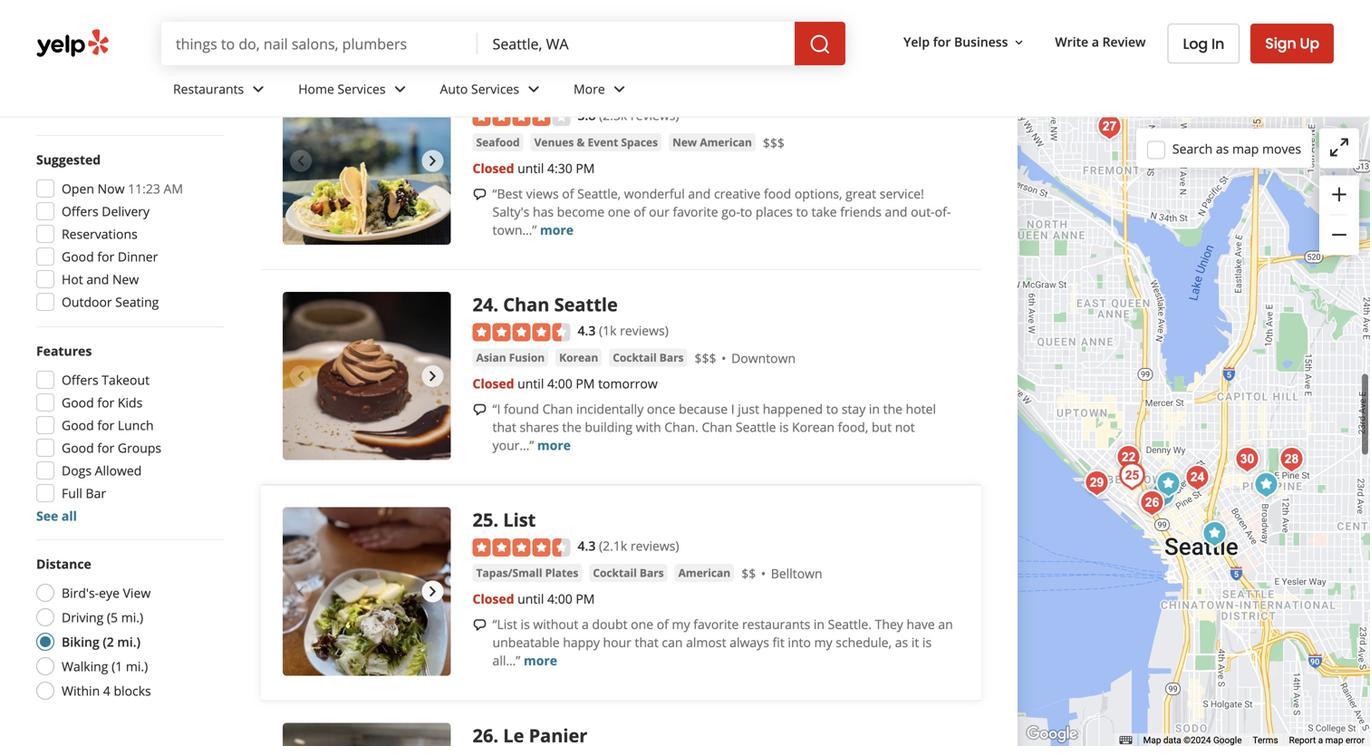 Task type: locate. For each thing, give the bounding box(es) containing it.
reviews) down the salty's waterfront seafood grills link
[[631, 107, 679, 124]]

good down good for kids
[[62, 417, 94, 434]]

into
[[788, 634, 811, 651]]

for for kids
[[97, 394, 114, 411]]

until up views
[[518, 160, 544, 177]]

1 vertical spatial pm
[[576, 375, 595, 392]]

good for good for dinner
[[62, 248, 94, 265]]

1 vertical spatial that
[[635, 634, 659, 651]]

le panier image
[[1134, 486, 1171, 522]]

american up "creative" at the top of page
[[700, 135, 752, 150]]

of up can
[[657, 616, 669, 633]]

a inside "list is without a doubt one of my favorite restaurants in seattle. they have an unbeatable happy hour that can almost always fit into my schedule, as it is all…"
[[582, 616, 589, 633]]

0 horizontal spatial and
[[86, 271, 109, 288]]

1 horizontal spatial the
[[884, 400, 903, 418]]

0 horizontal spatial $$$
[[695, 349, 717, 367]]

of left our on the left top of the page
[[634, 203, 646, 220]]

1 horizontal spatial 24 chevron down v2 image
[[523, 78, 545, 100]]

patagōn image
[[1145, 478, 1182, 514]]

good for groups
[[62, 439, 161, 456]]

None search field
[[161, 22, 846, 65]]

0 vertical spatial my
[[672, 616, 690, 633]]

that down "i
[[493, 418, 517, 436]]

as left it
[[895, 634, 908, 651]]

0 vertical spatial map
[[1233, 141, 1259, 158]]

4.3 for list
[[578, 537, 596, 555]]

a right report
[[1319, 735, 1324, 746]]

24 chevron down v2 image inside "restaurants" link
[[248, 78, 269, 100]]

closed up "i
[[473, 375, 514, 392]]

more link down shares
[[537, 437, 571, 454]]

$$$ up the food
[[763, 134, 785, 151]]

for inside suggested group
[[97, 248, 114, 265]]

driving
[[62, 609, 104, 626]]

1 vertical spatial more link
[[537, 437, 571, 454]]

mi.) right (1
[[126, 658, 148, 675]]

seattle,
[[578, 185, 621, 202]]

0 vertical spatial .
[[493, 77, 499, 102]]

24 chevron down v2 image inside auto services link
[[523, 78, 545, 100]]

cocktail up tomorrow
[[613, 350, 657, 365]]

good up the hot
[[62, 248, 94, 265]]

16 speech v2 image
[[473, 402, 487, 417], [473, 618, 487, 632]]

3.8 star rating image
[[473, 108, 571, 126]]

for down "good for lunch"
[[97, 439, 114, 456]]

1 pm from the top
[[576, 160, 595, 177]]

24
[[473, 292, 493, 317]]

1 vertical spatial seattle
[[736, 418, 776, 436]]

more link down has
[[540, 221, 574, 238]]

good for good for groups
[[62, 439, 94, 456]]

cocktail bars link up tomorrow
[[609, 349, 688, 367]]

salty's
[[503, 77, 561, 102]]

0 horizontal spatial map
[[1233, 141, 1259, 158]]

restaurants
[[742, 616, 811, 633]]

wonderful
[[624, 185, 685, 202]]

1 horizontal spatial seattle
[[736, 418, 776, 436]]

0 vertical spatial seattle
[[554, 292, 618, 317]]

offers down open
[[62, 203, 98, 220]]

pm for seattle
[[576, 375, 595, 392]]

asian fusion link
[[473, 349, 549, 367]]

. for 23
[[493, 77, 499, 102]]

pm down korean link
[[576, 375, 595, 392]]

things to do, nail salons, plumbers text field
[[161, 22, 478, 65]]

suggested group
[[31, 150, 225, 316]]

1 vertical spatial $$$
[[695, 349, 717, 367]]

0 vertical spatial closed
[[473, 160, 514, 177]]

map left moves
[[1233, 141, 1259, 158]]

closed for 25
[[473, 590, 514, 607]]

bars up once
[[660, 350, 684, 365]]

and inside suggested group
[[86, 271, 109, 288]]

is right it
[[923, 634, 932, 651]]

0 vertical spatial cocktail
[[613, 350, 657, 365]]

0 vertical spatial mi.)
[[121, 609, 143, 626]]

seattle down just
[[736, 418, 776, 436]]

favorite inside "list is without a doubt one of my favorite restaurants in seattle. they have an unbeatable happy hour that can almost always fit into my schedule, as it is all…"
[[694, 616, 739, 633]]

map region
[[912, 83, 1371, 746]]

16 speech v2 image left "i
[[473, 402, 487, 417]]

0 vertical spatial korean
[[559, 350, 598, 365]]

seattle.
[[828, 616, 872, 633]]

services left 24 chevron down v2 icon
[[338, 80, 386, 98]]

my right into
[[815, 634, 833, 651]]

delivery
[[102, 203, 150, 220]]

places
[[756, 203, 793, 220]]

cocktail bars link down '4.3 (2.1k reviews)'
[[589, 564, 668, 583]]

more link for waterfront
[[540, 221, 574, 238]]

korean up closed until 4:00 pm tomorrow on the left bottom of page
[[559, 350, 598, 365]]

seafood up new american
[[672, 77, 745, 102]]

2 4.3 from the top
[[578, 537, 596, 555]]

24 chevron down v2 image
[[389, 78, 411, 100]]

4.3 left (1k
[[578, 322, 596, 339]]

. left the salty's
[[493, 77, 499, 102]]

chan for incidentally
[[543, 400, 573, 418]]

spaces
[[621, 135, 658, 150]]

more
[[540, 221, 574, 238], [537, 437, 571, 454], [524, 652, 557, 669]]

©2024
[[1184, 735, 1212, 746]]

1 vertical spatial map
[[1326, 735, 1344, 746]]

1 horizontal spatial services
[[471, 80, 519, 98]]

1 vertical spatial next image
[[422, 581, 444, 602]]

none field address, neighborhood, city, state or zip
[[478, 22, 795, 65]]

incidentally
[[577, 400, 644, 418]]

more link down unbeatable
[[524, 652, 557, 669]]

0 vertical spatial slideshow element
[[283, 77, 451, 245]]

3.8 (2.3k reviews)
[[578, 107, 679, 124]]

2 horizontal spatial is
[[923, 634, 932, 651]]

4.3 star rating image up 'fusion'
[[473, 323, 571, 341]]

more down has
[[540, 221, 574, 238]]

is up unbeatable
[[521, 616, 530, 633]]

seattle up (1k
[[554, 292, 618, 317]]

1 vertical spatial previous image
[[290, 581, 312, 602]]

2 services from the left
[[471, 80, 519, 98]]

4.3 for chan seattle
[[578, 322, 596, 339]]

previous image
[[290, 150, 312, 172]]

0 horizontal spatial is
[[521, 616, 530, 633]]

mi.) for walking (1 mi.)
[[126, 658, 148, 675]]

4.3 star rating image
[[473, 323, 571, 341], [473, 539, 571, 557]]

in
[[1212, 34, 1225, 54]]

none field up home
[[161, 22, 478, 65]]

1 closed from the top
[[473, 160, 514, 177]]

2 horizontal spatial and
[[885, 203, 908, 220]]

and down service!
[[885, 203, 908, 220]]

1 vertical spatial closed
[[473, 375, 514, 392]]

1 vertical spatial one
[[631, 616, 654, 633]]

cocktail bars button down '4.3 (2.1k reviews)'
[[589, 564, 668, 582]]

24 chevron down v2 image for auto services
[[523, 78, 545, 100]]

cocktail down (2.1k
[[593, 565, 637, 580]]

the right shares
[[562, 418, 582, 436]]

seafood inside 'button'
[[476, 135, 520, 150]]

0 vertical spatial that
[[493, 418, 517, 436]]

2 vertical spatial until
[[518, 590, 544, 607]]

korean inside "i found chan incidentally once because i just happened to stay in the hotel that shares the building with chan. chan seattle is korean food, but not your…"
[[792, 418, 835, 436]]

0 horizontal spatial in
[[814, 616, 825, 633]]

error
[[1346, 735, 1365, 746]]

24 chevron down v2 image up "3.8 star rating" image
[[523, 78, 545, 100]]

2 16 speech v2 image from the top
[[473, 618, 487, 632]]

cocktail bars
[[613, 350, 684, 365], [593, 565, 664, 580]]

cocktail bars button
[[609, 349, 688, 367], [589, 564, 668, 582]]

one down the seattle,
[[608, 203, 631, 220]]

2 vertical spatial of
[[657, 616, 669, 633]]

takeout
[[102, 371, 150, 388]]

can
[[662, 634, 683, 651]]

1 4:00 from the top
[[548, 375, 573, 392]]

until for waterfront
[[518, 160, 544, 177]]

4.3 left (2.1k
[[578, 537, 596, 555]]

become
[[557, 203, 605, 220]]

as right search
[[1216, 141, 1229, 158]]

4.3 star rating image up 'tapas/small plates'
[[473, 539, 571, 557]]

2 none field from the left
[[478, 22, 795, 65]]

(1
[[112, 658, 123, 675]]

2 . from the top
[[493, 292, 499, 317]]

new right spaces
[[673, 135, 697, 150]]

1 horizontal spatial and
[[688, 185, 711, 202]]

for for dinner
[[97, 248, 114, 265]]

1 horizontal spatial map
[[1326, 735, 1344, 746]]

0 vertical spatial one
[[608, 203, 631, 220]]

one
[[608, 203, 631, 220], [631, 616, 654, 633]]

cocktail bars for the bottom cocktail bars button
[[593, 565, 664, 580]]

until down tapas/small plates link
[[518, 590, 544, 607]]

slideshow element for 25
[[283, 507, 451, 676]]

seafood down "3.8 star rating" image
[[476, 135, 520, 150]]

ramen danbo image
[[1274, 442, 1310, 478]]

all…"
[[493, 652, 521, 669]]

0 vertical spatial more
[[540, 221, 574, 238]]

a inside 'link'
[[890, 2, 899, 23]]

24 chevron down v2 image
[[248, 78, 269, 100], [523, 78, 545, 100], [609, 78, 631, 100]]

but
[[872, 418, 892, 436]]

am
[[164, 180, 183, 197]]

good for dinner
[[62, 248, 158, 265]]

dogs allowed
[[62, 462, 142, 479]]

good up dogs
[[62, 439, 94, 456]]

new inside suggested group
[[112, 271, 139, 288]]

options,
[[795, 185, 843, 202]]

for up 'hot and new'
[[97, 248, 114, 265]]

chan for seattle
[[503, 292, 550, 317]]

for for groups
[[97, 439, 114, 456]]

1 vertical spatial more
[[537, 437, 571, 454]]

1 4.3 star rating image from the top
[[473, 323, 571, 341]]

1 vertical spatial in
[[814, 616, 825, 633]]

2 vertical spatial .
[[493, 507, 499, 532]]

slideshow element
[[283, 77, 451, 245], [283, 292, 451, 460], [283, 507, 451, 676]]

0 vertical spatial chan
[[503, 292, 550, 317]]

offers inside suggested group
[[62, 203, 98, 220]]

2 offers from the top
[[62, 371, 98, 388]]

report a map error
[[1290, 735, 1365, 746]]

the up but
[[884, 400, 903, 418]]

slideshow element for 23
[[283, 77, 451, 245]]

tapas/small plates link
[[473, 564, 582, 583]]

1 services from the left
[[338, 80, 386, 98]]

2 until from the top
[[518, 375, 544, 392]]

offers takeout
[[62, 371, 150, 388]]

seating
[[115, 293, 159, 310]]

almost
[[686, 634, 727, 651]]

chan seattle link
[[503, 292, 618, 317]]

more down shares
[[537, 437, 571, 454]]

reviews) right (2.1k
[[631, 537, 679, 555]]

hot
[[62, 271, 83, 288]]

1 good from the top
[[62, 248, 94, 265]]

one up 'hour'
[[631, 616, 654, 633]]

for down offers takeout
[[97, 394, 114, 411]]

1 vertical spatial the
[[562, 418, 582, 436]]

list
[[503, 507, 536, 532]]

to left take
[[796, 203, 809, 220]]

1 previous image from the top
[[290, 365, 312, 387]]

3 good from the top
[[62, 417, 94, 434]]

services up "3.8 star rating" image
[[471, 80, 519, 98]]

closed for 23
[[473, 160, 514, 177]]

0 horizontal spatial one
[[608, 203, 631, 220]]

groups
[[118, 439, 161, 456]]

0 vertical spatial 4:00
[[548, 375, 573, 392]]

mi.) for biking (2 mi.)
[[117, 633, 141, 650]]

1 offers from the top
[[62, 203, 98, 220]]

and up outdoor
[[86, 271, 109, 288]]

one inside "best views of seattle, wonderful and creative food options, great service! salty's has become one of our favorite go-to places to take friends and out-of- town…"
[[608, 203, 631, 220]]

1 horizontal spatial my
[[815, 634, 833, 651]]

chan right 24
[[503, 292, 550, 317]]

4:00 down korean link
[[548, 375, 573, 392]]

business
[[955, 33, 1008, 50]]

0 vertical spatial bars
[[660, 350, 684, 365]]

i
[[731, 400, 735, 418]]

16 speech v2 image
[[473, 187, 487, 202]]

mi.)
[[121, 609, 143, 626], [117, 633, 141, 650], [126, 658, 148, 675]]

korean link
[[556, 349, 602, 367]]

next image for 24 . chan seattle
[[422, 365, 444, 387]]

1 vertical spatial new
[[112, 271, 139, 288]]

cocktail bars button up tomorrow
[[609, 349, 688, 367]]

map left "error"
[[1326, 735, 1344, 746]]

3 pm from the top
[[576, 590, 595, 607]]

3 24 chevron down v2 image from the left
[[609, 78, 631, 100]]

for down good for kids
[[97, 417, 114, 434]]

good down offers takeout
[[62, 394, 94, 411]]

more down unbeatable
[[524, 652, 557, 669]]

1 next image from the top
[[422, 365, 444, 387]]

korean down happened
[[792, 418, 835, 436]]

sign
[[1266, 33, 1297, 53]]

0 horizontal spatial korean
[[559, 350, 598, 365]]

a up happy
[[582, 616, 589, 633]]

report
[[1290, 735, 1316, 746]]

closed down the "seafood" link
[[473, 160, 514, 177]]

pm down plates
[[576, 590, 595, 607]]

venues & event spaces
[[534, 135, 658, 150]]

new
[[673, 135, 697, 150], [112, 271, 139, 288]]

le coin image
[[1092, 109, 1128, 146]]

offers up good for kids
[[62, 371, 98, 388]]

closed up the "list
[[473, 590, 514, 607]]

0 vertical spatial reviews)
[[631, 107, 679, 124]]

2 closed from the top
[[473, 375, 514, 392]]

new up seating
[[112, 271, 139, 288]]

a right find
[[890, 2, 899, 23]]

review
[[1103, 33, 1146, 50]]

korean button
[[556, 349, 602, 367]]

list image
[[1115, 458, 1151, 495]]

six seven restaurant image
[[1079, 466, 1115, 502]]

3 slideshow element from the top
[[283, 507, 451, 676]]

group
[[1320, 176, 1360, 256]]

none field up 23 . salty's waterfront seafood grills
[[478, 22, 795, 65]]

bars
[[660, 350, 684, 365], [640, 565, 664, 580]]

in up but
[[869, 400, 880, 418]]

1 vertical spatial as
[[895, 634, 908, 651]]

None field
[[161, 22, 478, 65], [478, 22, 795, 65]]

seafood link
[[473, 133, 524, 152]]

chan up shares
[[543, 400, 573, 418]]

0 vertical spatial favorite
[[673, 203, 718, 220]]

1 horizontal spatial is
[[780, 418, 789, 436]]

1 16 speech v2 image from the top
[[473, 402, 487, 417]]

2 24 chevron down v2 image from the left
[[523, 78, 545, 100]]

downtown
[[732, 349, 796, 367]]

1 slideshow element from the top
[[283, 77, 451, 245]]

slideshow element for 24
[[283, 292, 451, 460]]

good inside suggested group
[[62, 248, 94, 265]]

offers delivery
[[62, 203, 150, 220]]

1 24 chevron down v2 image from the left
[[248, 78, 269, 100]]

map
[[1233, 141, 1259, 158], [1326, 735, 1344, 746]]

0 vertical spatial the
[[884, 400, 903, 418]]

favorite up "almost" on the right of page
[[694, 616, 739, 633]]

mi.) right (2
[[117, 633, 141, 650]]

1 horizontal spatial $$$
[[763, 134, 785, 151]]

for inside yelp for business button
[[933, 33, 951, 50]]

to left stay
[[826, 400, 839, 418]]

2 vertical spatial mi.)
[[126, 658, 148, 675]]

2 next image from the top
[[422, 581, 444, 602]]

0 vertical spatial more link
[[540, 221, 574, 238]]

4:00 up without
[[548, 590, 573, 607]]

for for business
[[933, 33, 951, 50]]

service!
[[880, 185, 924, 202]]

closed
[[473, 160, 514, 177], [473, 375, 514, 392], [473, 590, 514, 607]]

1 4.3 from the top
[[578, 322, 596, 339]]

starbucks image
[[1197, 516, 1233, 553]]

. for 25
[[493, 507, 499, 532]]

24 chevron down v2 image inside more link
[[609, 78, 631, 100]]

2 4.3 star rating image from the top
[[473, 539, 571, 557]]

found
[[504, 400, 539, 418]]

1 . from the top
[[493, 77, 499, 102]]

cocktail bars down '4.3 (2.1k reviews)'
[[593, 565, 664, 580]]

1 horizontal spatial to
[[796, 203, 809, 220]]

1 horizontal spatial new
[[673, 135, 697, 150]]

more link for seattle
[[537, 437, 571, 454]]

chan down because
[[702, 418, 733, 436]]

0 horizontal spatial 24 chevron down v2 image
[[248, 78, 269, 100]]

in inside "list is without a doubt one of my favorite restaurants in seattle. they have an unbeatable happy hour that can almost always fit into my schedule, as it is all…"
[[814, 616, 825, 633]]

until
[[518, 160, 544, 177], [518, 375, 544, 392], [518, 590, 544, 607]]

sign up link
[[1251, 24, 1334, 63]]

1 vertical spatial favorite
[[694, 616, 739, 633]]

0 horizontal spatial as
[[895, 634, 908, 651]]

seattle inside "i found chan incidentally once because i just happened to stay in the hotel that shares the building with chan. chan seattle is korean food, but not your…"
[[736, 418, 776, 436]]

previous image
[[290, 365, 312, 387], [290, 581, 312, 602]]

more link
[[540, 221, 574, 238], [537, 437, 571, 454], [524, 652, 557, 669]]

mi.) right (5
[[121, 609, 143, 626]]

next image for 25 . list
[[422, 581, 444, 602]]

until down 'fusion'
[[518, 375, 544, 392]]

pm right 4:30 on the top of page
[[576, 160, 595, 177]]

1 horizontal spatial seafood
[[672, 77, 745, 102]]

of up become
[[562, 185, 574, 202]]

to down "creative" at the top of page
[[740, 203, 753, 220]]

0 vertical spatial next image
[[422, 365, 444, 387]]

0 vertical spatial pm
[[576, 160, 595, 177]]

0 horizontal spatial new
[[112, 271, 139, 288]]

is inside "i found chan incidentally once because i just happened to stay in the hotel that shares the building with chan. chan seattle is korean food, but not your…"
[[780, 418, 789, 436]]

next image
[[422, 365, 444, 387], [422, 581, 444, 602]]

0 vertical spatial 4.3 star rating image
[[473, 323, 571, 341]]

4.3 star rating image for chan seattle
[[473, 323, 571, 341]]

2 vertical spatial is
[[923, 634, 932, 651]]

16 speech v2 image for 24
[[473, 402, 487, 417]]

not
[[895, 418, 915, 436]]

2 good from the top
[[62, 394, 94, 411]]

american left $$ at the right
[[679, 565, 731, 580]]

bars for cocktail bars link to the top
[[660, 350, 684, 365]]

0 horizontal spatial the
[[562, 418, 582, 436]]

once
[[647, 400, 676, 418]]

1 until from the top
[[518, 160, 544, 177]]

1 vertical spatial cocktail bars
[[593, 565, 664, 580]]

expand map image
[[1329, 137, 1351, 159]]

cocktail
[[613, 350, 657, 365], [593, 565, 637, 580]]

previous image for 24
[[290, 365, 312, 387]]

favorite left go-
[[673, 203, 718, 220]]

chan.
[[665, 418, 699, 436]]

2 4:00 from the top
[[548, 590, 573, 607]]

features
[[36, 342, 92, 359]]

16 speech v2 image left the "list
[[473, 618, 487, 632]]

1 horizontal spatial one
[[631, 616, 654, 633]]

cocktail for the bottommost cocktail bars link
[[593, 565, 637, 580]]

0 horizontal spatial my
[[672, 616, 690, 633]]

0 horizontal spatial to
[[740, 203, 753, 220]]

bars down '4.3 (2.1k reviews)'
[[640, 565, 664, 580]]

pm for waterfront
[[576, 160, 595, 177]]

1 vertical spatial seafood
[[476, 135, 520, 150]]

2 horizontal spatial 24 chevron down v2 image
[[609, 78, 631, 100]]

2 slideshow element from the top
[[283, 292, 451, 460]]

reviews) for waterfront
[[631, 107, 679, 124]]

blocks
[[114, 682, 151, 699]]

offers for offers takeout
[[62, 371, 98, 388]]

0 horizontal spatial that
[[493, 418, 517, 436]]

is
[[780, 418, 789, 436], [521, 616, 530, 633], [923, 634, 932, 651]]

1 horizontal spatial as
[[1216, 141, 1229, 158]]

good for good for lunch
[[62, 417, 94, 434]]

zoom out image
[[1329, 225, 1351, 247]]

.
[[493, 77, 499, 102], [493, 292, 499, 317], [493, 507, 499, 532]]

address, neighborhood, city, state or zip text field
[[478, 22, 795, 65]]

4.3 (1k reviews)
[[578, 322, 669, 339]]

$$$ up because
[[695, 349, 717, 367]]

4 good from the top
[[62, 439, 94, 456]]

3 . from the top
[[493, 507, 499, 532]]

new american link
[[669, 133, 756, 152]]

offers inside features group
[[62, 371, 98, 388]]

2 previous image from the top
[[290, 581, 312, 602]]

see all
[[36, 507, 77, 524]]

1 vertical spatial my
[[815, 634, 833, 651]]

1 vertical spatial 4.3 star rating image
[[473, 539, 571, 557]]

$$
[[742, 565, 756, 582]]

shinya shokudo - seattle image
[[1111, 440, 1147, 477]]

my up can
[[672, 616, 690, 633]]

2 horizontal spatial to
[[826, 400, 839, 418]]

2 vertical spatial closed
[[473, 590, 514, 607]]

in inside "i found chan incidentally once because i just happened to stay in the hotel that shares the building with chan. chan seattle is korean food, but not your…"
[[869, 400, 880, 418]]

2 vertical spatial and
[[86, 271, 109, 288]]

"list
[[493, 616, 518, 633]]

$$$ for 24 . chan seattle
[[695, 349, 717, 367]]

. up asian
[[493, 292, 499, 317]]

in left "seattle."
[[814, 616, 825, 633]]

1 none field from the left
[[161, 22, 478, 65]]

in
[[869, 400, 880, 418], [814, 616, 825, 633]]

1 vertical spatial slideshow element
[[283, 292, 451, 460]]

0 horizontal spatial of
[[562, 185, 574, 202]]

terms
[[1253, 735, 1279, 746]]

cocktail bars up tomorrow
[[613, 350, 684, 365]]

that inside "i found chan incidentally once because i just happened to stay in the hotel that shares the building with chan. chan seattle is korean food, but not your…"
[[493, 418, 517, 436]]

1 vertical spatial mi.)
[[117, 633, 141, 650]]

2 pm from the top
[[576, 375, 595, 392]]

reviews) right (1k
[[620, 322, 669, 339]]

services for auto services
[[471, 80, 519, 98]]

24 chevron down v2 image up '(2.3k'
[[609, 78, 631, 100]]

garage image
[[1249, 468, 1285, 504]]

1 vertical spatial and
[[885, 203, 908, 220]]

1 vertical spatial chan
[[543, 400, 573, 418]]

0 vertical spatial in
[[869, 400, 880, 418]]

3 closed from the top
[[473, 590, 514, 607]]



Task type: vqa. For each thing, say whether or not it's contained in the screenshot.
Venues & Event Spaces
yes



Task type: describe. For each thing, give the bounding box(es) containing it.
search image
[[810, 34, 831, 55]]

0 vertical spatial and
[[688, 185, 711, 202]]

xing fu tang image
[[1151, 467, 1187, 503]]

4:30
[[548, 160, 573, 177]]

salty's
[[493, 203, 530, 220]]

cocktail for cocktail bars link to the top
[[613, 350, 657, 365]]

friends
[[841, 203, 882, 220]]

write a review link
[[1048, 25, 1153, 58]]

one inside "list is without a doubt one of my favorite restaurants in seattle. they have an unbeatable happy hour that can almost always fit into my schedule, as it is all…"
[[631, 616, 654, 633]]

0 vertical spatial as
[[1216, 141, 1229, 158]]

(2
[[103, 633, 114, 650]]

shares
[[520, 418, 559, 436]]

has
[[533, 203, 554, 220]]

find a table link
[[839, 0, 960, 32]]

new inside new american button
[[673, 135, 697, 150]]

venues & event spaces button
[[531, 133, 662, 151]]

schedule,
[[836, 634, 892, 651]]

more for seattle
[[537, 437, 571, 454]]

tapas/small plates
[[476, 565, 579, 580]]

24 . chan seattle
[[473, 292, 618, 317]]

that inside "list is without a doubt one of my favorite restaurants in seattle. they have an unbeatable happy hour that can almost always fit into my schedule, as it is all…"
[[635, 634, 659, 651]]

business categories element
[[159, 65, 1334, 118]]

new american button
[[669, 133, 756, 151]]

salty's waterfront seafood grills link
[[503, 77, 796, 102]]

(1k
[[599, 322, 617, 339]]

map for moves
[[1233, 141, 1259, 158]]

offers for offers delivery
[[62, 203, 98, 220]]

fogón cocina mexicana image
[[1230, 442, 1266, 478]]

with
[[636, 418, 661, 436]]

belltown
[[771, 565, 823, 582]]

open
[[62, 180, 94, 197]]

log
[[1183, 34, 1208, 54]]

cocktail bars for the topmost cocktail bars button
[[613, 350, 684, 365]]

dogs
[[62, 462, 92, 479]]

4.3 star rating image for list
[[473, 539, 571, 557]]

auto services
[[440, 80, 519, 98]]

1 vertical spatial of
[[634, 203, 646, 220]]

data
[[1164, 735, 1182, 746]]

map data ©2024 google
[[1144, 735, 1242, 746]]

all
[[62, 507, 77, 524]]

doubt
[[592, 616, 628, 633]]

a for report
[[1319, 735, 1324, 746]]

closed until 4:30 pm
[[473, 160, 595, 177]]

4:00 for list
[[548, 590, 573, 607]]

asian fusion
[[476, 350, 545, 365]]

24 chevron down v2 image for more
[[609, 78, 631, 100]]

bar
[[86, 485, 106, 502]]

2 vertical spatial more link
[[524, 652, 557, 669]]

seafood button
[[473, 133, 524, 151]]

google
[[1214, 735, 1242, 746]]

stay
[[842, 400, 866, 418]]

none field "things to do, nail salons, plumbers"
[[161, 22, 478, 65]]

find
[[856, 2, 886, 23]]

venues
[[534, 135, 574, 150]]

walking (1 mi.)
[[62, 658, 148, 675]]

previous image for 25
[[290, 581, 312, 602]]

next image
[[422, 150, 444, 172]]

11:23
[[128, 180, 160, 197]]

keyboard shortcuts image
[[1120, 736, 1133, 744]]

search
[[1173, 141, 1213, 158]]

always
[[730, 634, 770, 651]]

american link
[[675, 564, 734, 583]]

2 vertical spatial chan
[[702, 418, 733, 436]]

hotel
[[906, 400, 936, 418]]

closed for 24
[[473, 375, 514, 392]]

our
[[649, 203, 670, 220]]

your…"
[[493, 437, 534, 454]]

favorite inside "best views of seattle, wonderful and creative food options, great service! salty's has become one of our favorite go-to places to take friends and out-of- town…"
[[673, 203, 718, 220]]

of-
[[935, 203, 951, 220]]

kids
[[118, 394, 143, 411]]

3 until from the top
[[518, 590, 544, 607]]

a for write
[[1092, 33, 1100, 50]]

search as map moves
[[1173, 141, 1302, 158]]

home services
[[298, 80, 386, 98]]

building
[[585, 418, 633, 436]]

1 vertical spatial is
[[521, 616, 530, 633]]

moves
[[1263, 141, 1302, 158]]

bird's-
[[62, 584, 99, 601]]

because
[[679, 400, 728, 418]]

$$$ for 23 . salty's waterfront seafood grills
[[763, 134, 785, 151]]

piroshky piroshky image
[[1134, 485, 1170, 521]]

1 vertical spatial american
[[679, 565, 731, 580]]

16 speech v2 image for 25
[[473, 618, 487, 632]]

for for lunch
[[97, 417, 114, 434]]

2 vertical spatial reviews)
[[631, 537, 679, 555]]

closed until 4:00 pm
[[473, 590, 595, 607]]

suggested
[[36, 151, 101, 168]]

event
[[588, 135, 618, 150]]

23 . salty's waterfront seafood grills
[[473, 77, 796, 102]]

sign up
[[1266, 33, 1320, 53]]

google image
[[1023, 722, 1082, 746]]

a for find
[[890, 2, 899, 23]]

open now 11:23 am
[[62, 180, 183, 197]]

4:00 for chan
[[548, 375, 573, 392]]

reviews) for seattle
[[620, 322, 669, 339]]

zoom in image
[[1329, 184, 1351, 206]]

(2.3k
[[599, 107, 628, 124]]

distance option group
[[31, 555, 225, 705]]

terms link
[[1253, 735, 1279, 746]]

to inside "i found chan incidentally once because i just happened to stay in the hotel that shares the building with chan. chan seattle is korean food, but not your…"
[[826, 400, 839, 418]]

happened
[[763, 400, 823, 418]]

tomorrow
[[598, 375, 658, 392]]

mi.) for driving (5 mi.)
[[121, 609, 143, 626]]

0 horizontal spatial seattle
[[554, 292, 618, 317]]

1 vertical spatial cocktail bars link
[[589, 564, 668, 583]]

as inside "list is without a doubt one of my favorite restaurants in seattle. they have an unbeatable happy hour that can almost always fit into my schedule, as it is all…"
[[895, 634, 908, 651]]

fit
[[773, 634, 785, 651]]

dinner
[[118, 248, 158, 265]]

chan seattle image
[[1180, 460, 1216, 497]]

an
[[939, 616, 953, 633]]

24 chevron down v2 image for restaurants
[[248, 78, 269, 100]]

restaurants
[[173, 80, 244, 98]]

1 vertical spatial cocktail bars button
[[589, 564, 668, 582]]

see all button
[[36, 507, 77, 524]]

list link
[[503, 507, 536, 532]]

0 vertical spatial seafood
[[672, 77, 745, 102]]

0 vertical spatial of
[[562, 185, 574, 202]]

features group
[[31, 342, 225, 525]]

map for error
[[1326, 735, 1344, 746]]

plates
[[545, 565, 579, 580]]

bars for the bottommost cocktail bars link
[[640, 565, 664, 580]]

of inside "list is without a doubt one of my favorite restaurants in seattle. they have an unbeatable happy hour that can almost always fit into my schedule, as it is all…"
[[657, 616, 669, 633]]

23
[[473, 77, 493, 102]]

log in
[[1183, 34, 1225, 54]]

3.8
[[578, 107, 596, 124]]

food,
[[838, 418, 869, 436]]

report a map error link
[[1290, 735, 1365, 746]]

more
[[574, 80, 605, 98]]

16 chevron down v2 image
[[1012, 35, 1027, 50]]

until for seattle
[[518, 375, 544, 392]]

yelp for business button
[[897, 25, 1034, 58]]

take
[[812, 203, 837, 220]]

auto services link
[[426, 65, 559, 118]]

0 vertical spatial cocktail bars button
[[609, 349, 688, 367]]

0 vertical spatial american
[[700, 135, 752, 150]]

2 vertical spatial more
[[524, 652, 557, 669]]

reservations
[[62, 225, 138, 242]]

outdoor seating
[[62, 293, 159, 310]]

out-
[[911, 203, 935, 220]]

good for good for kids
[[62, 394, 94, 411]]

price group
[[36, 60, 225, 121]]

"best
[[493, 185, 523, 202]]

. for 24
[[493, 292, 499, 317]]

korean inside button
[[559, 350, 598, 365]]

services for home services
[[338, 80, 386, 98]]

write
[[1056, 33, 1089, 50]]

lunch
[[118, 417, 154, 434]]

it
[[912, 634, 919, 651]]

0 vertical spatial cocktail bars link
[[609, 349, 688, 367]]

more for waterfront
[[540, 221, 574, 238]]

table
[[903, 2, 943, 23]]

see
[[36, 507, 58, 524]]



